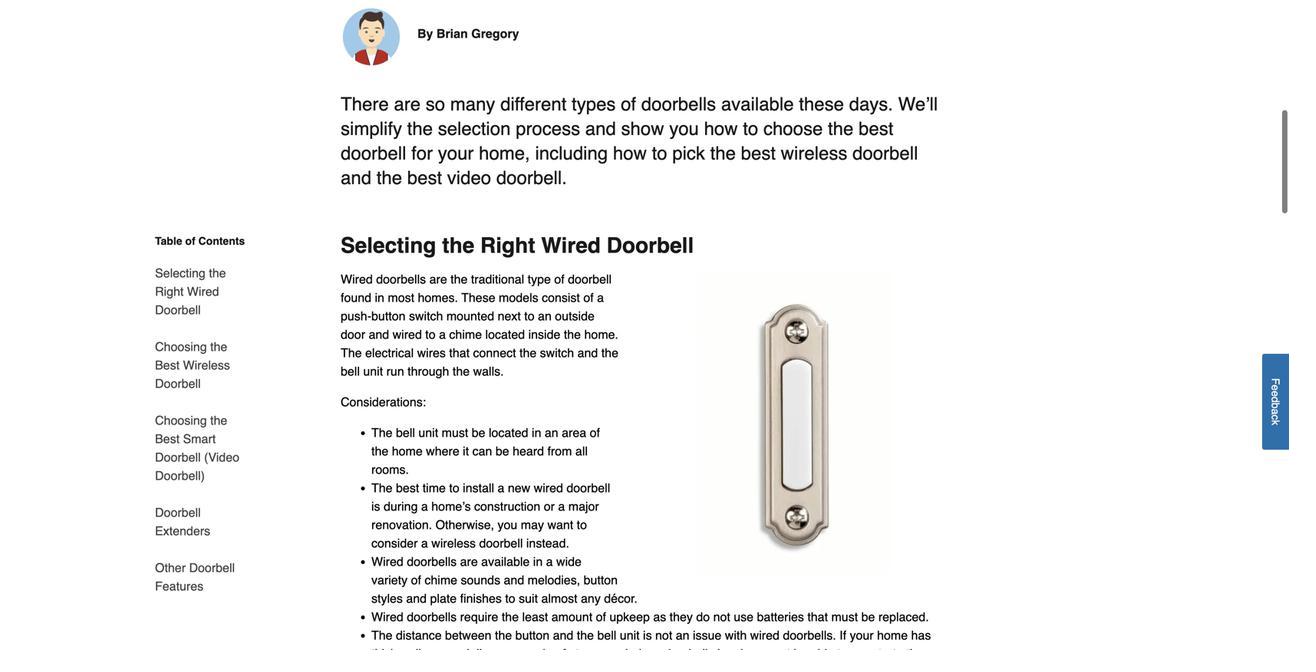 Task type: vqa. For each thing, say whether or not it's contained in the screenshot.
Choosing
yes



Task type: describe. For each thing, give the bounding box(es) containing it.
to right next
[[525, 309, 535, 323]]

doorbell extenders
[[155, 506, 210, 538]]

of inside there are so many different types of doorbells available these days. we'll simplify the selection process and show you how to choose the best doorbell for your home, including how to pick the best wireless doorbell and the best video doorbell.
[[621, 94, 637, 115]]

and down types at the left top
[[586, 118, 616, 139]]

best inside the bell unit must be located in an area of the home where it can be heard from all rooms. the best time to install a new wired doorbell is during a home's construction or a major renovation. otherwise, you may want to consider a wireless doorbell instead. wired doorbells are available in a wide variety of chime sounds and melodies, button styles and plate finishes to suit almost any décor. wired doorbells require the least amount of upkeep as they do not use batteries that must be replaced. the distance between the button and the bell unit is not an issue with wired doorbells. if your home has thick walls, especially ones made of stone, a wireless doorbell signal may not be able to penetrate them.
[[396, 481, 419, 495]]

doorbell inside choosing the best smart doorbell (video doorbell)
[[155, 450, 201, 465]]

1 vertical spatial home
[[878, 628, 908, 643]]

they
[[670, 610, 693, 624]]

0 horizontal spatial must
[[442, 426, 469, 440]]

table
[[155, 235, 182, 247]]

of down any
[[596, 610, 607, 624]]

area
[[562, 426, 587, 440]]

type
[[528, 272, 551, 286]]

2 vertical spatial in
[[533, 555, 543, 569]]

homes.
[[418, 291, 458, 305]]

0 vertical spatial switch
[[409, 309, 443, 323]]

new
[[508, 481, 531, 495]]

or
[[544, 499, 555, 514]]

styles
[[372, 592, 403, 606]]

penetrate
[[852, 647, 904, 650]]

wired up type
[[542, 233, 601, 258]]

wired doorbells are the traditional type of doorbell found in most homes. these models consist of a push-button switch mounted next to an outside door and wired to a chime located inside the home. the electrical wires that connect the switch and the bell unit run through the walls.
[[341, 272, 619, 379]]

these
[[462, 291, 496, 305]]

choosing the best smart doorbell (video doorbell) link
[[155, 402, 252, 494]]

the down considerations: at the left bottom of the page
[[372, 426, 393, 440]]

and up the electrical
[[369, 327, 389, 342]]

the down home.
[[602, 346, 619, 360]]

the up traditional
[[442, 233, 475, 258]]

the inside wired doorbells are the traditional type of doorbell found in most homes. these models consist of a push-button switch mounted next to an outside door and wired to a chime located inside the home. the electrical wires that connect the switch and the bell unit run through the walls.
[[341, 346, 362, 360]]

distance
[[396, 628, 442, 643]]

smart
[[183, 432, 216, 446]]

days.
[[850, 94, 894, 115]]

doorbell down construction
[[479, 536, 523, 551]]

brian
[[437, 26, 468, 41]]

outside
[[555, 309, 595, 323]]

gregory
[[472, 26, 519, 41]]

including
[[536, 143, 608, 164]]

best down the days. on the right top of page
[[859, 118, 894, 139]]

0 horizontal spatial home
[[392, 444, 423, 458]]

a up wires on the bottom of the page
[[439, 327, 446, 342]]

selecting the right wired doorbell link
[[155, 255, 252, 329]]

between
[[445, 628, 492, 643]]

signal
[[712, 647, 744, 650]]

a right stone,
[[607, 647, 613, 650]]

of right made at bottom left
[[556, 647, 566, 650]]

wired for electrical
[[393, 327, 422, 342]]

the up stone,
[[577, 628, 594, 643]]

a down time
[[421, 499, 428, 514]]

wired for major
[[534, 481, 563, 495]]

doorbells.
[[783, 628, 837, 643]]

can
[[473, 444, 492, 458]]

2 horizontal spatial not
[[774, 647, 791, 650]]

made
[[522, 647, 553, 650]]

2 vertical spatial wired
[[751, 628, 780, 643]]

other doorbell features
[[155, 561, 235, 594]]

0 vertical spatial may
[[521, 518, 544, 532]]

are inside wired doorbells are the traditional type of doorbell found in most homes. these models consist of a push-button switch mounted next to an outside door and wired to a chime located inside the home. the electrical wires that connect the switch and the bell unit run through the walls.
[[430, 272, 447, 286]]

the down these
[[828, 118, 854, 139]]

wired up variety
[[372, 555, 404, 569]]

d
[[1270, 397, 1283, 403]]

it
[[463, 444, 469, 458]]

wireless
[[183, 358, 230, 372]]

suit
[[519, 592, 538, 606]]

with
[[725, 628, 747, 643]]

of inside 'element'
[[185, 235, 196, 247]]

there are so many different types of doorbells available these days. we'll simplify the selection process and show you how to choose the best doorbell for your home, including how to pick the best wireless doorbell and the best video doorbell.
[[341, 94, 938, 188]]

the up "for"
[[407, 118, 433, 139]]

install
[[463, 481, 495, 495]]

2 horizontal spatial unit
[[620, 628, 640, 643]]

chime inside wired doorbells are the traditional type of doorbell found in most homes. these models consist of a push-button switch mounted next to an outside door and wired to a chime located inside the home. the electrical wires that connect the switch and the bell unit run through the walls.
[[449, 327, 482, 342]]

different
[[501, 94, 567, 115]]

doorbell down issue
[[665, 647, 708, 650]]

home.
[[585, 327, 619, 342]]

and left plate
[[406, 592, 427, 606]]

if
[[840, 628, 847, 643]]

selecting inside selecting the right wired doorbell
[[155, 266, 206, 280]]

your inside there are so many different types of doorbells available these days. we'll simplify the selection process and show you how to choose the best doorbell for your home, including how to pick the best wireless doorbell and the best video doorbell.
[[438, 143, 474, 164]]

through
[[408, 364, 449, 379]]

especially
[[434, 647, 488, 650]]

process
[[516, 118, 581, 139]]

the up "these"
[[451, 272, 468, 286]]

wires
[[417, 346, 446, 360]]

has
[[912, 628, 932, 643]]

choosing for wireless
[[155, 340, 207, 354]]

the down rooms. on the bottom of page
[[372, 481, 393, 495]]

want
[[548, 518, 574, 532]]

best down "for"
[[408, 167, 442, 188]]

the inside 'link'
[[209, 266, 226, 280]]

1 vertical spatial unit
[[419, 426, 439, 440]]

consist
[[542, 291, 580, 305]]

2 horizontal spatial bell
[[598, 628, 617, 643]]

doorbell.
[[497, 167, 567, 188]]

heard
[[513, 444, 544, 458]]

1 e from the top
[[1270, 385, 1283, 391]]

f e e d b a c k button
[[1263, 354, 1290, 450]]

to left 'suit'
[[505, 592, 516, 606]]

models
[[499, 291, 539, 305]]

almost
[[542, 592, 578, 606]]

inside
[[529, 327, 561, 342]]

a up home.
[[597, 291, 604, 305]]

sounds
[[461, 573, 501, 587]]

to up wires on the bottom of the page
[[426, 327, 436, 342]]

most
[[388, 291, 415, 305]]

the left least
[[502, 610, 519, 624]]

the right pick
[[711, 143, 736, 164]]

require
[[460, 610, 499, 624]]

of up outside
[[584, 291, 594, 305]]

melodies,
[[528, 573, 581, 587]]

to left choose
[[743, 118, 759, 139]]

1 horizontal spatial not
[[714, 610, 731, 624]]

least
[[523, 610, 548, 624]]

choosing the best wireless doorbell
[[155, 340, 230, 391]]

many
[[450, 94, 496, 115]]

wired down the styles
[[372, 610, 404, 624]]

do
[[697, 610, 710, 624]]

2 vertical spatial an
[[676, 628, 690, 643]]

choose
[[764, 118, 823, 139]]

wireless inside there are so many different types of doorbells available these days. we'll simplify the selection process and show you how to choose the best doorbell for your home, including how to pick the best wireless doorbell and the best video doorbell.
[[781, 143, 848, 164]]

2 e from the top
[[1270, 391, 1283, 397]]

connect
[[473, 346, 516, 360]]

amount
[[552, 610, 593, 624]]

0 vertical spatial selecting
[[341, 233, 436, 258]]

available inside the bell unit must be located in an area of the home where it can be heard from all rooms. the best time to install a new wired doorbell is during a home's construction or a major renovation. otherwise, you may want to consider a wireless doorbell instead. wired doorbells are available in a wide variety of chime sounds and melodies, button styles and plate finishes to suit almost any décor. wired doorbells require the least amount of upkeep as they do not use batteries that must be replaced. the distance between the button and the bell unit is not an issue with wired doorbells. if your home has thick walls, especially ones made of stone, a wireless doorbell signal may not be able to penetrate them.
[[482, 555, 530, 569]]

the left walls.
[[453, 364, 470, 379]]

wired inside 'link'
[[187, 284, 219, 299]]

0 horizontal spatial is
[[372, 499, 380, 514]]

the bell unit must be located in an area of the home where it can be heard from all rooms. the best time to install a new wired doorbell is during a home's construction or a major renovation. otherwise, you may want to consider a wireless doorbell instead. wired doorbells are available in a wide variety of chime sounds and melodies, button styles and plate finishes to suit almost any décor. wired doorbells require the least amount of upkeep as they do not use batteries that must be replaced. the distance between the button and the bell unit is not an issue with wired doorbells. if your home has thick walls, especially ones made of stone, a wireless doorbell signal may not be able to penetrate them.
[[372, 426, 938, 650]]

0 horizontal spatial wireless
[[432, 536, 476, 551]]

to down major
[[577, 518, 587, 532]]

where
[[426, 444, 460, 458]]

a inside button
[[1270, 409, 1283, 415]]

a down renovation.
[[421, 536, 428, 551]]

décor.
[[604, 592, 638, 606]]

be down "doorbells."
[[794, 647, 808, 650]]

variety
[[372, 573, 408, 587]]

the up thick
[[372, 628, 393, 643]]

be up "can"
[[472, 426, 486, 440]]

are inside the bell unit must be located in an area of the home where it can be heard from all rooms. the best time to install a new wired doorbell is during a home's construction or a major renovation. otherwise, you may want to consider a wireless doorbell instead. wired doorbells are available in a wide variety of chime sounds and melodies, button styles and plate finishes to suit almost any décor. wired doorbells require the least amount of upkeep as they do not use batteries that must be replaced. the distance between the button and the bell unit is not an issue with wired doorbells. if your home has thick walls, especially ones made of stone, a wireless doorbell signal may not be able to penetrate them.
[[460, 555, 478, 569]]

types
[[572, 94, 616, 115]]

1 horizontal spatial is
[[643, 628, 652, 643]]

home,
[[479, 143, 530, 164]]

a right or
[[558, 499, 565, 514]]

during
[[384, 499, 418, 514]]

as
[[654, 610, 667, 624]]

button inside wired doorbells are the traditional type of doorbell found in most homes. these models consist of a push-button switch mounted next to an outside door and wired to a chime located inside the home. the electrical wires that connect the switch and the bell unit run through the walls.
[[372, 309, 406, 323]]

push-
[[341, 309, 372, 323]]

thick
[[372, 647, 397, 650]]

1 horizontal spatial right
[[481, 233, 536, 258]]

a left new
[[498, 481, 505, 495]]

an inside wired doorbells are the traditional type of doorbell found in most homes. these models consist of a push-button switch mounted next to an outside door and wired to a chime located inside the home. the electrical wires that connect the switch and the bell unit run through the walls.
[[538, 309, 552, 323]]

in inside wired doorbells are the traditional type of doorbell found in most homes. these models consist of a push-button switch mounted next to an outside door and wired to a chime located inside the home. the electrical wires that connect the switch and the bell unit run through the walls.
[[375, 291, 385, 305]]

1 vertical spatial in
[[532, 426, 542, 440]]

the down outside
[[564, 327, 581, 342]]



Task type: locate. For each thing, give the bounding box(es) containing it.
1 vertical spatial how
[[613, 143, 647, 164]]

are left so
[[394, 94, 421, 115]]

0 horizontal spatial not
[[656, 628, 673, 643]]

your up video
[[438, 143, 474, 164]]

choosing up smart
[[155, 413, 207, 428]]

rooms.
[[372, 463, 409, 477]]

1 horizontal spatial how
[[705, 118, 738, 139]]

1 vertical spatial button
[[584, 573, 618, 587]]

in down instead. on the bottom left
[[533, 555, 543, 569]]

1 best from the top
[[155, 358, 180, 372]]

be
[[472, 426, 486, 440], [496, 444, 510, 458], [862, 610, 876, 624], [794, 647, 808, 650]]

0 horizontal spatial right
[[155, 284, 184, 299]]

button up made at bottom left
[[516, 628, 550, 643]]

of right variety
[[411, 573, 421, 587]]

any
[[581, 592, 601, 606]]

pick
[[673, 143, 706, 164]]

doorbell inside 'link'
[[155, 303, 201, 317]]

the up rooms. on the bottom of page
[[372, 444, 389, 458]]

1 vertical spatial an
[[545, 426, 559, 440]]

chime
[[449, 327, 482, 342], [425, 573, 458, 587]]

doorbell up the consist
[[568, 272, 612, 286]]

the inside choosing the best wireless doorbell
[[210, 340, 227, 354]]

not down "doorbells."
[[774, 647, 791, 650]]

1 vertical spatial wired
[[534, 481, 563, 495]]

0 vertical spatial you
[[670, 118, 699, 139]]

1 vertical spatial best
[[155, 432, 180, 446]]

best left wireless
[[155, 358, 180, 372]]

replaced.
[[879, 610, 930, 624]]

selecting up most
[[341, 233, 436, 258]]

is down upkeep
[[643, 628, 652, 643]]

0 vertical spatial how
[[705, 118, 738, 139]]

0 vertical spatial selecting the right wired doorbell
[[341, 233, 694, 258]]

doorbell inside choosing the best wireless doorbell
[[155, 377, 201, 391]]

2 vertical spatial bell
[[598, 628, 617, 643]]

contents
[[198, 235, 245, 247]]

0 vertical spatial must
[[442, 426, 469, 440]]

wired inside wired doorbells are the traditional type of doorbell found in most homes. these models consist of a push-button switch mounted next to an outside door and wired to a chime located inside the home. the electrical wires that connect the switch and the bell unit run through the walls.
[[393, 327, 422, 342]]

button
[[372, 309, 406, 323], [584, 573, 618, 587], [516, 628, 550, 643]]

best inside choosing the best wireless doorbell
[[155, 358, 180, 372]]

best for smart
[[155, 432, 180, 446]]

walls.
[[473, 364, 504, 379]]

other doorbell features link
[[155, 550, 252, 596]]

table of contents element
[[137, 233, 252, 596]]

1 vertical spatial bell
[[396, 426, 415, 440]]

0 vertical spatial wired
[[393, 327, 422, 342]]

1 horizontal spatial wireless
[[617, 647, 661, 650]]

the down inside
[[520, 346, 537, 360]]

an
[[538, 309, 552, 323], [545, 426, 559, 440], [676, 628, 690, 643]]

button up any
[[584, 573, 618, 587]]

must up it
[[442, 426, 469, 440]]

0 horizontal spatial unit
[[363, 364, 383, 379]]

of up "show" at the top
[[621, 94, 637, 115]]

1 horizontal spatial that
[[808, 610, 828, 624]]

choosing up wireless
[[155, 340, 207, 354]]

0 horizontal spatial how
[[613, 143, 647, 164]]

extenders
[[155, 524, 210, 538]]

selecting down table
[[155, 266, 206, 280]]

(video
[[204, 450, 240, 465]]

selecting the right wired doorbell
[[341, 233, 694, 258], [155, 266, 226, 317]]

1 vertical spatial your
[[850, 628, 874, 643]]

be right "can"
[[496, 444, 510, 458]]

2 horizontal spatial wired
[[751, 628, 780, 643]]

the up "ones"
[[495, 628, 512, 643]]

time
[[423, 481, 446, 495]]

we'll
[[899, 94, 938, 115]]

0 vertical spatial bell
[[341, 364, 360, 379]]

in left most
[[375, 291, 385, 305]]

1 horizontal spatial button
[[516, 628, 550, 643]]

doorbells inside there are so many different types of doorbells available these days. we'll simplify the selection process and show you how to choose the best doorbell for your home, including how to pick the best wireless doorbell and the best video doorbell.
[[642, 94, 716, 115]]

1 horizontal spatial wired
[[534, 481, 563, 495]]

home up penetrate
[[878, 628, 908, 643]]

available inside there are so many different types of doorbells available these days. we'll simplify the selection process and show you how to choose the best doorbell for your home, including how to pick the best wireless doorbell and the best video doorbell.
[[722, 94, 794, 115]]

wireless down choose
[[781, 143, 848, 164]]

doorbells up plate
[[407, 555, 457, 569]]

1 vertical spatial is
[[643, 628, 652, 643]]

is left during
[[372, 499, 380, 514]]

and down home.
[[578, 346, 598, 360]]

an down they
[[676, 628, 690, 643]]

0 vertical spatial choosing
[[155, 340, 207, 354]]

your inside the bell unit must be located in an area of the home where it can be heard from all rooms. the best time to install a new wired doorbell is during a home's construction or a major renovation. otherwise, you may want to consider a wireless doorbell instead. wired doorbells are available in a wide variety of chime sounds and melodies, button styles and plate finishes to suit almost any décor. wired doorbells require the least amount of upkeep as they do not use batteries that must be replaced. the distance between the button and the bell unit is not an issue with wired doorbells. if your home has thick walls, especially ones made of stone, a wireless doorbell signal may not be able to penetrate them.
[[850, 628, 874, 643]]

unit down upkeep
[[620, 628, 640, 643]]

2 choosing from the top
[[155, 413, 207, 428]]

e
[[1270, 385, 1283, 391], [1270, 391, 1283, 397]]

0 vertical spatial is
[[372, 499, 380, 514]]

located down next
[[486, 327, 525, 342]]

wired down "table of contents"
[[187, 284, 219, 299]]

are up sounds
[[460, 555, 478, 569]]

0 horizontal spatial switch
[[409, 309, 443, 323]]

by brian gregory
[[418, 26, 519, 41]]

0 vertical spatial button
[[372, 309, 406, 323]]

home's
[[432, 499, 471, 514]]

1 vertical spatial may
[[747, 647, 770, 650]]

traditional
[[471, 272, 525, 286]]

0 vertical spatial chime
[[449, 327, 482, 342]]

doorbell up major
[[567, 481, 611, 495]]

1 horizontal spatial must
[[832, 610, 859, 624]]

0 horizontal spatial may
[[521, 518, 544, 532]]

these
[[799, 94, 845, 115]]

chime down mounted
[[449, 327, 482, 342]]

1 vertical spatial chime
[[425, 573, 458, 587]]

0 vertical spatial not
[[714, 610, 731, 624]]

use
[[734, 610, 754, 624]]

to up home's
[[449, 481, 460, 495]]

a up k
[[1270, 409, 1283, 415]]

0 vertical spatial available
[[722, 94, 794, 115]]

that inside the bell unit must be located in an area of the home where it can be heard from all rooms. the best time to install a new wired doorbell is during a home's construction or a major renovation. otherwise, you may want to consider a wireless doorbell instead. wired doorbells are available in a wide variety of chime sounds and melodies, button styles and plate finishes to suit almost any décor. wired doorbells require the least amount of upkeep as they do not use batteries that must be replaced. the distance between the button and the bell unit is not an issue with wired doorbells. if your home has thick walls, especially ones made of stone, a wireless doorbell signal may not be able to penetrate them.
[[808, 610, 828, 624]]

wired down batteries
[[751, 628, 780, 643]]

are
[[394, 94, 421, 115], [430, 272, 447, 286], [460, 555, 478, 569]]

renovation.
[[372, 518, 432, 532]]

your
[[438, 143, 474, 164], [850, 628, 874, 643]]

0 vertical spatial located
[[486, 327, 525, 342]]

table of contents
[[155, 235, 245, 247]]

the down door
[[341, 346, 362, 360]]

2 horizontal spatial wireless
[[781, 143, 848, 164]]

button down most
[[372, 309, 406, 323]]

bell down door
[[341, 364, 360, 379]]

and down simplify
[[341, 167, 372, 188]]

1 vertical spatial are
[[430, 272, 447, 286]]

best inside choosing the best smart doorbell (video doorbell)
[[155, 432, 180, 446]]

right inside 'link'
[[155, 284, 184, 299]]

2 vertical spatial wireless
[[617, 647, 661, 650]]

you
[[670, 118, 699, 139], [498, 518, 518, 532]]

to down if
[[838, 647, 848, 650]]

0 horizontal spatial selecting
[[155, 266, 206, 280]]

0 horizontal spatial selecting the right wired doorbell
[[155, 266, 226, 317]]

unit up where at the bottom left of the page
[[419, 426, 439, 440]]

switch
[[409, 309, 443, 323], [540, 346, 574, 360]]

bell inside wired doorbells are the traditional type of doorbell found in most homes. these models consist of a push-button switch mounted next to an outside door and wired to a chime located inside the home. the electrical wires that connect the switch and the bell unit run through the walls.
[[341, 364, 360, 379]]

e up b
[[1270, 391, 1283, 397]]

1 horizontal spatial may
[[747, 647, 770, 650]]

the up wireless
[[210, 340, 227, 354]]

how down "show" at the top
[[613, 143, 647, 164]]

0 horizontal spatial that
[[449, 346, 470, 360]]

stone,
[[570, 647, 603, 650]]

otherwise,
[[436, 518, 495, 532]]

0 vertical spatial in
[[375, 291, 385, 305]]

the
[[341, 346, 362, 360], [372, 426, 393, 440], [372, 481, 393, 495], [372, 628, 393, 643]]

2 vertical spatial are
[[460, 555, 478, 569]]

0 horizontal spatial wired
[[393, 327, 422, 342]]

0 horizontal spatial you
[[498, 518, 518, 532]]

considerations:
[[341, 395, 426, 409]]

0 horizontal spatial your
[[438, 143, 474, 164]]

1 vertical spatial must
[[832, 610, 859, 624]]

0 vertical spatial home
[[392, 444, 423, 458]]

doorbells down plate
[[407, 610, 457, 624]]

electrical
[[365, 346, 414, 360]]

1 vertical spatial you
[[498, 518, 518, 532]]

2 horizontal spatial button
[[584, 573, 618, 587]]

home up rooms. on the bottom of page
[[392, 444, 423, 458]]

plate
[[430, 592, 457, 606]]

doorbell)
[[155, 469, 205, 483]]

located inside wired doorbells are the traditional type of doorbell found in most homes. these models consist of a push-button switch mounted next to an outside door and wired to a chime located inside the home. the electrical wires that connect the switch and the bell unit run through the walls.
[[486, 327, 525, 342]]

you down construction
[[498, 518, 518, 532]]

right down table
[[155, 284, 184, 299]]

doorbell inside other doorbell features
[[189, 561, 235, 575]]

0 horizontal spatial available
[[482, 555, 530, 569]]

1 vertical spatial selecting
[[155, 266, 206, 280]]

door
[[341, 327, 365, 342]]

2 vertical spatial unit
[[620, 628, 640, 643]]

wired inside wired doorbells are the traditional type of doorbell found in most homes. these models consist of a push-button switch mounted next to an outside door and wired to a chime located inside the home. the electrical wires that connect the switch and the bell unit run through the walls.
[[341, 272, 373, 286]]

all
[[576, 444, 588, 458]]

major
[[569, 499, 599, 514]]

best for wireless
[[155, 358, 180, 372]]

the down simplify
[[377, 167, 402, 188]]

wireless down upkeep
[[617, 647, 661, 650]]

be up penetrate
[[862, 610, 876, 624]]

them.
[[907, 647, 938, 650]]

right up traditional
[[481, 233, 536, 258]]

selecting the right wired doorbell down "table of contents"
[[155, 266, 226, 317]]

doorbell inside wired doorbells are the traditional type of doorbell found in most homes. these models consist of a push-button switch mounted next to an outside door and wired to a chime located inside the home. the electrical wires that connect the switch and the bell unit run through the walls.
[[568, 272, 612, 286]]

brian gregory image
[[341, 6, 402, 68]]

1 horizontal spatial unit
[[419, 426, 439, 440]]

f e e d b a c k
[[1270, 378, 1283, 426]]

wide
[[557, 555, 582, 569]]

are up homes.
[[430, 272, 447, 286]]

0 vertical spatial best
[[155, 358, 180, 372]]

next
[[498, 309, 521, 323]]

choosing inside choosing the best smart doorbell (video doorbell)
[[155, 413, 207, 428]]

best down choose
[[741, 143, 776, 164]]

in up the heard
[[532, 426, 542, 440]]

how up pick
[[705, 118, 738, 139]]

a lighted doorbell with a silver-finished plate and a white plastic push button. image
[[645, 270, 949, 574]]

2 vertical spatial not
[[774, 647, 791, 650]]

0 vertical spatial that
[[449, 346, 470, 360]]

of right area
[[590, 426, 600, 440]]

wired up or
[[534, 481, 563, 495]]

that inside wired doorbells are the traditional type of doorbell found in most homes. these models consist of a push-button switch mounted next to an outside door and wired to a chime located inside the home. the electrical wires that connect the switch and the bell unit run through the walls.
[[449, 346, 470, 360]]

0 vertical spatial an
[[538, 309, 552, 323]]

doorbell down the days. on the right top of page
[[853, 143, 919, 164]]

may
[[521, 518, 544, 532], [747, 647, 770, 650]]

k
[[1270, 420, 1283, 426]]

best up during
[[396, 481, 419, 495]]

choosing for smart
[[155, 413, 207, 428]]

is
[[372, 499, 380, 514], [643, 628, 652, 643]]

1 choosing from the top
[[155, 340, 207, 354]]

that
[[449, 346, 470, 360], [808, 610, 828, 624]]

mounted
[[447, 309, 495, 323]]

2 horizontal spatial are
[[460, 555, 478, 569]]

doorbell inside doorbell extenders
[[155, 506, 201, 520]]

0 vertical spatial your
[[438, 143, 474, 164]]

simplify
[[341, 118, 402, 139]]

unit
[[363, 364, 383, 379], [419, 426, 439, 440], [620, 628, 640, 643]]

show
[[622, 118, 665, 139]]

selection
[[438, 118, 511, 139]]

doorbell down simplify
[[341, 143, 406, 164]]

you inside there are so many different types of doorbells available these days. we'll simplify the selection process and show you how to choose the best doorbell for your home, including how to pick the best wireless doorbell and the best video doorbell.
[[670, 118, 699, 139]]

1 vertical spatial selecting the right wired doorbell
[[155, 266, 226, 317]]

features
[[155, 579, 204, 594]]

the up smart
[[210, 413, 227, 428]]

able
[[811, 647, 835, 650]]

choosing inside choosing the best wireless doorbell
[[155, 340, 207, 354]]

choosing the best smart doorbell (video doorbell)
[[155, 413, 240, 483]]

1 horizontal spatial your
[[850, 628, 874, 643]]

issue
[[693, 628, 722, 643]]

of up the consist
[[555, 272, 565, 286]]

1 horizontal spatial home
[[878, 628, 908, 643]]

0 horizontal spatial are
[[394, 94, 421, 115]]

not down as
[[656, 628, 673, 643]]

0 vertical spatial wireless
[[781, 143, 848, 164]]

1 vertical spatial located
[[489, 426, 529, 440]]

in
[[375, 291, 385, 305], [532, 426, 542, 440], [533, 555, 543, 569]]

unit inside wired doorbells are the traditional type of doorbell found in most homes. these models consist of a push-button switch mounted next to an outside door and wired to a chime located inside the home. the electrical wires that connect the switch and the bell unit run through the walls.
[[363, 364, 383, 379]]

switch down homes.
[[409, 309, 443, 323]]

the inside choosing the best smart doorbell (video doorbell)
[[210, 413, 227, 428]]

0 horizontal spatial bell
[[341, 364, 360, 379]]

and down amount
[[553, 628, 574, 643]]

chime up plate
[[425, 573, 458, 587]]

a down instead. on the bottom left
[[546, 555, 553, 569]]

right
[[481, 233, 536, 258], [155, 284, 184, 299]]

0 vertical spatial unit
[[363, 364, 383, 379]]

located up the heard
[[489, 426, 529, 440]]

switch down inside
[[540, 346, 574, 360]]

an up inside
[[538, 309, 552, 323]]

0 horizontal spatial button
[[372, 309, 406, 323]]

1 vertical spatial choosing
[[155, 413, 207, 428]]

you inside the bell unit must be located in an area of the home where it can be heard from all rooms. the best time to install a new wired doorbell is during a home's construction or a major renovation. otherwise, you may want to consider a wireless doorbell instead. wired doorbells are available in a wide variety of chime sounds and melodies, button styles and plate finishes to suit almost any décor. wired doorbells require the least amount of upkeep as they do not use batteries that must be replaced. the distance between the button and the bell unit is not an issue with wired doorbells. if your home has thick walls, especially ones made of stone, a wireless doorbell signal may not be able to penetrate them.
[[498, 518, 518, 532]]

are inside there are so many different types of doorbells available these days. we'll simplify the selection process and show you how to choose the best doorbell for your home, including how to pick the best wireless doorbell and the best video doorbell.
[[394, 94, 421, 115]]

must up if
[[832, 610, 859, 624]]

2 vertical spatial button
[[516, 628, 550, 643]]

2 best from the top
[[155, 432, 180, 446]]

wired up the electrical
[[393, 327, 422, 342]]

1 horizontal spatial are
[[430, 272, 447, 286]]

1 horizontal spatial selecting
[[341, 233, 436, 258]]

1 horizontal spatial you
[[670, 118, 699, 139]]

located inside the bell unit must be located in an area of the home where it can be heard from all rooms. the best time to install a new wired doorbell is during a home's construction or a major renovation. otherwise, you may want to consider a wireless doorbell instead. wired doorbells are available in a wide variety of chime sounds and melodies, button styles and plate finishes to suit almost any décor. wired doorbells require the least amount of upkeep as they do not use batteries that must be replaced. the distance between the button and the bell unit is not an issue with wired doorbells. if your home has thick walls, especially ones made of stone, a wireless doorbell signal may not be able to penetrate them.
[[489, 426, 529, 440]]

1 vertical spatial wireless
[[432, 536, 476, 551]]

doorbells inside wired doorbells are the traditional type of doorbell found in most homes. these models consist of a push-button switch mounted next to an outside door and wired to a chime located inside the home. the electrical wires that connect the switch and the bell unit run through the walls.
[[376, 272, 426, 286]]

ones
[[492, 647, 518, 650]]

instead.
[[527, 536, 570, 551]]

chime inside the bell unit must be located in an area of the home where it can be heard from all rooms. the best time to install a new wired doorbell is during a home's construction or a major renovation. otherwise, you may want to consider a wireless doorbell instead. wired doorbells are available in a wide variety of chime sounds and melodies, button styles and plate finishes to suit almost any décor. wired doorbells require the least amount of upkeep as they do not use batteries that must be replaced. the distance between the button and the bell unit is not an issue with wired doorbells. if your home has thick walls, especially ones made of stone, a wireless doorbell signal may not be able to penetrate them.
[[425, 573, 458, 587]]

1 vertical spatial that
[[808, 610, 828, 624]]

best left smart
[[155, 432, 180, 446]]

available
[[722, 94, 794, 115], [482, 555, 530, 569]]

to left pick
[[652, 143, 668, 164]]

of
[[621, 94, 637, 115], [185, 235, 196, 247], [555, 272, 565, 286], [584, 291, 594, 305], [590, 426, 600, 440], [411, 573, 421, 587], [596, 610, 607, 624], [556, 647, 566, 650]]

that up "doorbells."
[[808, 610, 828, 624]]

by
[[418, 26, 433, 41]]

1 vertical spatial switch
[[540, 346, 574, 360]]

0 vertical spatial are
[[394, 94, 421, 115]]

walls,
[[400, 647, 431, 650]]

selecting the right wired doorbell inside 'link'
[[155, 266, 226, 317]]

other
[[155, 561, 186, 575]]

0 vertical spatial right
[[481, 233, 536, 258]]

from
[[548, 444, 572, 458]]

and up 'suit'
[[504, 573, 525, 587]]

selecting
[[341, 233, 436, 258], [155, 266, 206, 280]]



